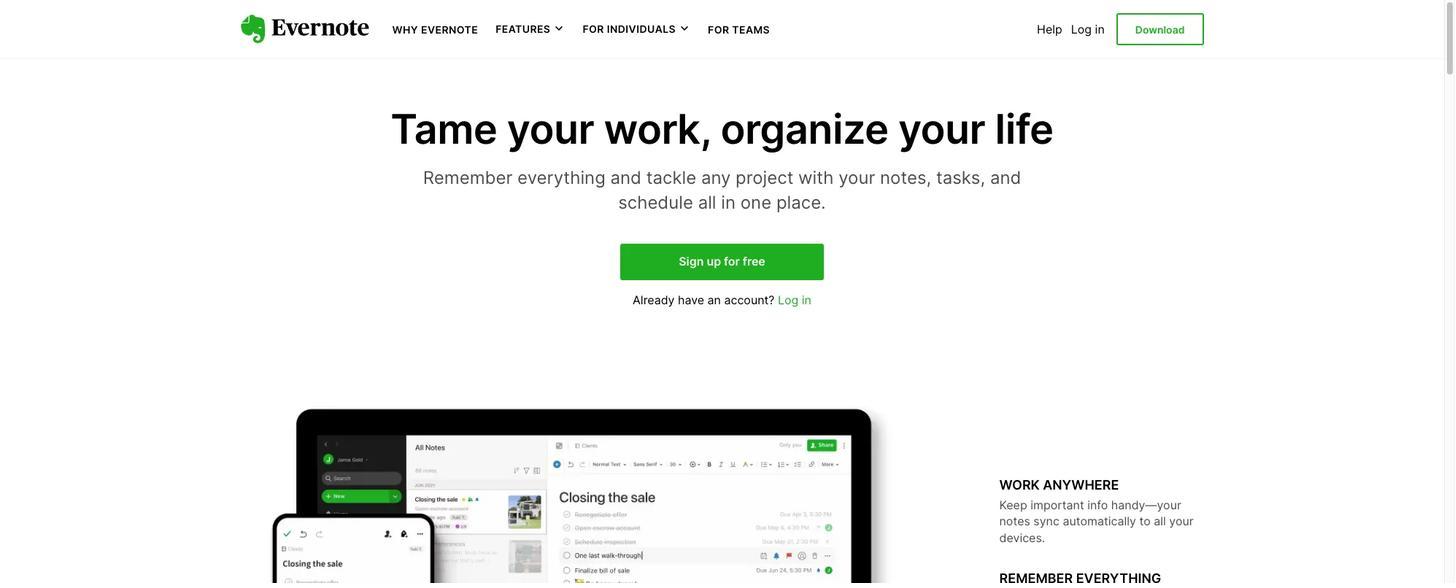 Task type: describe. For each thing, give the bounding box(es) containing it.
account?
[[725, 293, 775, 307]]

1 horizontal spatial log
[[1072, 22, 1092, 36]]

life
[[995, 104, 1054, 154]]

1 horizontal spatial log in link
[[1072, 22, 1105, 36]]

work anywhere keep important info handy—your notes sync automatically to all your devices.
[[1000, 477, 1194, 545]]

why
[[392, 23, 418, 36]]

to
[[1140, 514, 1151, 529]]

features
[[496, 23, 551, 35]]

0 vertical spatial in
[[1095, 22, 1105, 36]]

already
[[633, 293, 675, 307]]

sign up for free
[[679, 254, 766, 269]]

teams
[[732, 23, 770, 36]]

keep
[[1000, 498, 1028, 512]]

any
[[701, 167, 731, 188]]

tackle
[[647, 167, 697, 188]]

free
[[743, 254, 766, 269]]

tasks,
[[937, 167, 986, 188]]

help link
[[1037, 22, 1063, 36]]

tame
[[391, 104, 497, 154]]

all inside remember everything and tackle any project with your notes, tasks, and schedule all in one place.
[[698, 192, 717, 213]]

place.
[[777, 192, 826, 213]]

notes
[[1000, 514, 1031, 529]]

anywhere
[[1043, 477, 1119, 493]]

for teams link
[[708, 22, 770, 37]]

2 and from the left
[[991, 167, 1022, 188]]

1 and from the left
[[611, 167, 642, 188]]

up
[[707, 254, 721, 269]]

your inside work anywhere keep important info handy—your notes sync automatically to all your devices.
[[1170, 514, 1194, 529]]

all inside work anywhere keep important info handy—your notes sync automatically to all your devices.
[[1154, 514, 1166, 529]]

for for for individuals
[[583, 23, 604, 35]]

evernote ui on desktop and mobile image
[[241, 402, 941, 583]]

sign up for free link
[[621, 244, 824, 280]]

download link
[[1117, 13, 1204, 45]]

remember
[[423, 167, 513, 188]]

work,
[[604, 104, 711, 154]]

with
[[799, 167, 834, 188]]

for individuals
[[583, 23, 676, 35]]

schedule
[[619, 192, 693, 213]]

have
[[678, 293, 705, 307]]



Task type: locate. For each thing, give the bounding box(es) containing it.
your right with
[[839, 167, 876, 188]]

evernote logo image
[[241, 15, 369, 44]]

your
[[507, 104, 594, 154], [899, 104, 986, 154], [839, 167, 876, 188], [1170, 514, 1194, 529]]

an
[[708, 293, 721, 307]]

and up schedule
[[611, 167, 642, 188]]

1 vertical spatial log in link
[[778, 293, 812, 307]]

0 vertical spatial log in link
[[1072, 22, 1105, 36]]

your inside remember everything and tackle any project with your notes, tasks, and schedule all in one place.
[[839, 167, 876, 188]]

your right to
[[1170, 514, 1194, 529]]

all down any in the top of the page
[[698, 192, 717, 213]]

log
[[1072, 22, 1092, 36], [778, 293, 799, 307]]

for inside for teams link
[[708, 23, 730, 36]]

all right to
[[1154, 514, 1166, 529]]

why evernote
[[392, 23, 478, 36]]

work
[[1000, 477, 1040, 493]]

features button
[[496, 22, 565, 36]]

remember everything and tackle any project with your notes, tasks, and schedule all in one place.
[[423, 167, 1022, 213]]

1 horizontal spatial and
[[991, 167, 1022, 188]]

0 horizontal spatial for
[[583, 23, 604, 35]]

0 vertical spatial log
[[1072, 22, 1092, 36]]

one
[[741, 192, 772, 213]]

automatically
[[1063, 514, 1137, 529]]

0 horizontal spatial and
[[611, 167, 642, 188]]

sign
[[679, 254, 704, 269]]

for inside for individuals button
[[583, 23, 604, 35]]

project
[[736, 167, 794, 188]]

evernote
[[421, 23, 478, 36]]

in right help
[[1095, 22, 1105, 36]]

your up everything
[[507, 104, 594, 154]]

devices.
[[1000, 531, 1046, 545]]

and right tasks,
[[991, 167, 1022, 188]]

sync
[[1034, 514, 1060, 529]]

log in link right account?
[[778, 293, 812, 307]]

in
[[1095, 22, 1105, 36], [721, 192, 736, 213], [802, 293, 812, 307]]

for teams
[[708, 23, 770, 36]]

0 horizontal spatial in
[[721, 192, 736, 213]]

individuals
[[607, 23, 676, 35]]

for
[[724, 254, 740, 269]]

0 horizontal spatial all
[[698, 192, 717, 213]]

in down any in the top of the page
[[721, 192, 736, 213]]

for individuals button
[[583, 22, 691, 36]]

log right help link
[[1072, 22, 1092, 36]]

for
[[583, 23, 604, 35], [708, 23, 730, 36]]

and
[[611, 167, 642, 188], [991, 167, 1022, 188]]

0 horizontal spatial log
[[778, 293, 799, 307]]

1 vertical spatial log
[[778, 293, 799, 307]]

1 vertical spatial all
[[1154, 514, 1166, 529]]

for left individuals
[[583, 23, 604, 35]]

for for for teams
[[708, 23, 730, 36]]

download
[[1136, 23, 1185, 36]]

important
[[1031, 498, 1085, 512]]

in right account?
[[802, 293, 812, 307]]

notes,
[[880, 167, 932, 188]]

2 horizontal spatial in
[[1095, 22, 1105, 36]]

help
[[1037, 22, 1063, 36]]

1 horizontal spatial for
[[708, 23, 730, 36]]

your up tasks,
[[899, 104, 986, 154]]

2 vertical spatial in
[[802, 293, 812, 307]]

1 horizontal spatial all
[[1154, 514, 1166, 529]]

log in link
[[1072, 22, 1105, 36], [778, 293, 812, 307]]

0 horizontal spatial log in link
[[778, 293, 812, 307]]

for left teams
[[708, 23, 730, 36]]

1 horizontal spatial in
[[802, 293, 812, 307]]

already have an account? log in
[[633, 293, 812, 307]]

all
[[698, 192, 717, 213], [1154, 514, 1166, 529]]

info
[[1088, 498, 1108, 512]]

0 vertical spatial all
[[698, 192, 717, 213]]

log right account?
[[778, 293, 799, 307]]

organize
[[721, 104, 889, 154]]

1 vertical spatial in
[[721, 192, 736, 213]]

everything
[[518, 167, 606, 188]]

handy—your
[[1112, 498, 1182, 512]]

tame your work, organize your life
[[391, 104, 1054, 154]]

log in link right help
[[1072, 22, 1105, 36]]

in inside remember everything and tackle any project with your notes, tasks, and schedule all in one place.
[[721, 192, 736, 213]]

why evernote link
[[392, 22, 478, 37]]

log in
[[1072, 22, 1105, 36]]



Task type: vqa. For each thing, say whether or not it's contained in the screenshot.
the left the and
yes



